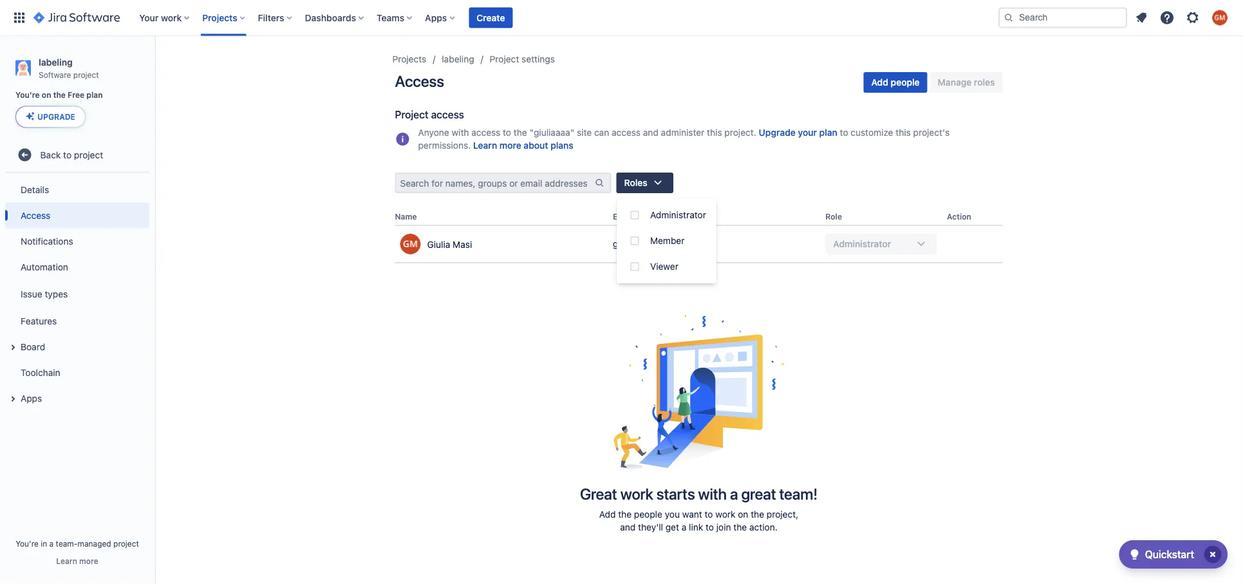 Task type: describe. For each thing, give the bounding box(es) containing it.
your work
[[139, 12, 182, 23]]

your profile and settings image
[[1213, 10, 1228, 25]]

filters button
[[254, 7, 297, 28]]

apps button
[[5, 385, 149, 411]]

this inside to customize this project's permissions.
[[896, 127, 911, 138]]

open roles dropdown image
[[650, 175, 666, 191]]

viewer button
[[617, 254, 717, 280]]

starts
[[657, 485, 695, 503]]

you're for you're on the free plan
[[15, 91, 40, 100]]

great
[[742, 485, 777, 503]]

giulia masi
[[427, 239, 472, 250]]

projects for projects dropdown button
[[202, 12, 237, 23]]

access link
[[5, 202, 149, 228]]

administrator
[[651, 210, 707, 220]]

your work button
[[135, 7, 195, 28]]

giulia.masi@adept.ai
[[613, 239, 699, 249]]

the up action.
[[751, 509, 765, 520]]

administrator button
[[617, 202, 717, 228]]

labeling for labeling
[[442, 54, 475, 64]]

issue
[[21, 289, 42, 299]]

to right link
[[706, 522, 714, 533]]

and inside the great work starts with a great team! add the people you want to work on the project, and they'll get a link to join the action.
[[620, 522, 636, 533]]

roles
[[625, 177, 648, 188]]

1 vertical spatial a
[[682, 522, 687, 533]]

people inside button
[[891, 77, 920, 88]]

settings
[[522, 54, 555, 64]]

with inside the great work starts with a great team! add the people you want to work on the project, and they'll get a link to join the action.
[[699, 485, 727, 503]]

0 vertical spatial access
[[395, 72, 444, 90]]

member
[[651, 235, 685, 246]]

add inside the great work starts with a great team! add the people you want to work on the project, and they'll get a link to join the action.
[[600, 509, 616, 520]]

action
[[948, 212, 972, 221]]

upgrade button
[[16, 107, 85, 127]]

1 horizontal spatial upgrade
[[759, 127, 796, 138]]

great work starts with a great team! add the people you want to work on the project, and they'll get a link to join the action.
[[580, 485, 818, 533]]

about
[[524, 140, 549, 151]]

plans
[[551, 140, 574, 151]]

to right the want
[[705, 509, 713, 520]]

create
[[477, 12, 505, 23]]

you're on the free plan
[[15, 91, 103, 100]]

member button
[[617, 228, 717, 254]]

features
[[21, 316, 57, 326]]

learn more
[[56, 557, 98, 566]]

action.
[[750, 522, 778, 533]]

features link
[[5, 308, 149, 334]]

get
[[666, 522, 680, 533]]

role
[[826, 212, 843, 221]]

sidebar navigation image
[[140, 52, 169, 77]]

dismiss quickstart image
[[1203, 544, 1224, 565]]

they'll
[[638, 522, 664, 533]]

teams
[[377, 12, 405, 23]]

1 horizontal spatial access
[[472, 127, 501, 138]]

2 vertical spatial project
[[113, 539, 139, 548]]

0 horizontal spatial a
[[49, 539, 54, 548]]

your
[[798, 127, 817, 138]]

apps inside button
[[21, 393, 42, 404]]

project for labeling software project
[[73, 70, 99, 79]]

details
[[21, 184, 49, 195]]

project settings
[[490, 54, 555, 64]]

to up learn more about plans
[[503, 127, 511, 138]]

project for back to project
[[74, 149, 103, 160]]

1 horizontal spatial and
[[643, 127, 659, 138]]

more for learn more
[[79, 557, 98, 566]]

learn more about plans link
[[473, 139, 574, 152]]

appswitcher icon image
[[12, 10, 27, 25]]

team-
[[56, 539, 78, 548]]

back
[[40, 149, 61, 160]]

back to project
[[40, 149, 103, 160]]

help image
[[1160, 10, 1176, 25]]

labeling link
[[442, 52, 475, 67]]

you
[[665, 509, 680, 520]]

project,
[[767, 509, 799, 520]]

filters
[[258, 12, 284, 23]]

your
[[139, 12, 159, 23]]

automation link
[[5, 254, 149, 280]]

email
[[613, 212, 634, 221]]

group containing administrator
[[617, 198, 717, 283]]

giulia
[[427, 239, 451, 250]]

notifications link
[[5, 228, 149, 254]]

learn for learn more about plans
[[473, 140, 497, 151]]

people inside the great work starts with a great team! add the people you want to work on the project, and they'll get a link to join the action.
[[634, 509, 663, 520]]

Search for names, groups or email addresses text field
[[396, 174, 595, 192]]

2 horizontal spatial a
[[730, 485, 738, 503]]

want
[[683, 509, 703, 520]]

quickstart button
[[1120, 540, 1228, 569]]

1 this from the left
[[707, 127, 723, 138]]

add people button
[[864, 72, 928, 93]]

free
[[68, 91, 84, 100]]

automation
[[21, 261, 68, 272]]

masi
[[453, 239, 472, 250]]

the up learn more about plans
[[514, 127, 527, 138]]

add people
[[872, 77, 920, 88]]

0 vertical spatial plan
[[87, 91, 103, 100]]

in
[[41, 539, 47, 548]]

customize
[[851, 127, 894, 138]]

anyone with access to the "giuliaaaa" site can access and administer this project. upgrade your plan
[[418, 127, 838, 138]]

administer
[[661, 127, 705, 138]]

you're in a team-managed project
[[16, 539, 139, 548]]



Task type: locate. For each thing, give the bounding box(es) containing it.
can
[[595, 127, 610, 138]]

link
[[689, 522, 704, 533]]

1 horizontal spatial on
[[738, 509, 749, 520]]

jira software image
[[33, 10, 120, 25], [33, 10, 120, 25]]

1 horizontal spatial plan
[[820, 127, 838, 138]]

0 vertical spatial a
[[730, 485, 738, 503]]

0 horizontal spatial people
[[634, 509, 663, 520]]

more down managed
[[79, 557, 98, 566]]

1 vertical spatial with
[[699, 485, 727, 503]]

1 horizontal spatial projects
[[393, 54, 427, 64]]

1 vertical spatial and
[[620, 522, 636, 533]]

create button
[[469, 7, 513, 28]]

to inside to customize this project's permissions.
[[840, 127, 849, 138]]

dashboards button
[[301, 7, 369, 28]]

site
[[577, 127, 592, 138]]

upgrade your plan link
[[759, 126, 838, 139]]

project access
[[395, 109, 464, 121]]

1 vertical spatial apps
[[21, 393, 42, 404]]

1 vertical spatial work
[[621, 485, 654, 503]]

expand image
[[5, 340, 21, 355]]

1 vertical spatial access
[[21, 210, 50, 221]]

access inside access link
[[21, 210, 50, 221]]

0 horizontal spatial add
[[600, 509, 616, 520]]

the
[[53, 91, 66, 100], [514, 127, 527, 138], [619, 509, 632, 520], [751, 509, 765, 520], [734, 522, 747, 533]]

project up project access icon
[[395, 109, 429, 121]]

0 vertical spatial and
[[643, 127, 659, 138]]

1 vertical spatial projects
[[393, 54, 427, 64]]

to left customize
[[840, 127, 849, 138]]

the left free
[[53, 91, 66, 100]]

apps down toolchain
[[21, 393, 42, 404]]

you're left in
[[16, 539, 39, 548]]

you're for you're in a team-managed project
[[16, 539, 39, 548]]

to right the back
[[63, 149, 72, 160]]

with up the want
[[699, 485, 727, 503]]

access up anyone
[[431, 109, 464, 121]]

0 horizontal spatial group
[[5, 173, 149, 415]]

projects
[[202, 12, 237, 23], [393, 54, 427, 64]]

labeling
[[442, 54, 475, 64], [39, 57, 73, 67]]

and
[[643, 127, 659, 138], [620, 522, 636, 533]]

add
[[872, 77, 889, 88], [600, 509, 616, 520]]

0 horizontal spatial this
[[707, 127, 723, 138]]

more inside learn more about plans link
[[500, 140, 522, 151]]

1 horizontal spatial project
[[490, 54, 519, 64]]

apps inside dropdown button
[[425, 12, 447, 23]]

plan right free
[[87, 91, 103, 100]]

1 horizontal spatial more
[[500, 140, 522, 151]]

0 horizontal spatial work
[[161, 12, 182, 23]]

learn down team-
[[56, 557, 77, 566]]

labeling for labeling software project
[[39, 57, 73, 67]]

name
[[395, 212, 417, 221]]

and left administer
[[643, 127, 659, 138]]

1 vertical spatial people
[[634, 509, 663, 520]]

toolchain link
[[5, 360, 149, 385]]

1 vertical spatial upgrade
[[759, 127, 796, 138]]

1 vertical spatial more
[[79, 557, 98, 566]]

a left great
[[730, 485, 738, 503]]

more left about
[[500, 140, 522, 151]]

1 horizontal spatial learn
[[473, 140, 497, 151]]

more
[[500, 140, 522, 151], [79, 557, 98, 566]]

a right get
[[682, 522, 687, 533]]

project up details "link"
[[74, 149, 103, 160]]

1 horizontal spatial add
[[872, 77, 889, 88]]

1 vertical spatial you're
[[16, 539, 39, 548]]

toolchain
[[21, 367, 60, 378]]

project's
[[914, 127, 950, 138]]

project for project settings
[[490, 54, 519, 64]]

roles button
[[617, 173, 674, 193]]

upgrade down you're on the free plan
[[37, 112, 75, 121]]

2 this from the left
[[896, 127, 911, 138]]

0 horizontal spatial learn
[[56, 557, 77, 566]]

0 horizontal spatial access
[[21, 210, 50, 221]]

access right can
[[612, 127, 641, 138]]

0 vertical spatial project
[[490, 54, 519, 64]]

work up they'll
[[621, 485, 654, 503]]

Search field
[[999, 7, 1128, 28]]

you're up upgrade button
[[15, 91, 40, 100]]

board
[[21, 341, 45, 352]]

on up upgrade button
[[42, 91, 51, 100]]

1 vertical spatial learn
[[56, 557, 77, 566]]

0 horizontal spatial more
[[79, 557, 98, 566]]

project
[[490, 54, 519, 64], [395, 109, 429, 121]]

0 horizontal spatial access
[[431, 109, 464, 121]]

access down the details at top left
[[21, 210, 50, 221]]

0 vertical spatial more
[[500, 140, 522, 151]]

1 horizontal spatial apps
[[425, 12, 447, 23]]

1 vertical spatial plan
[[820, 127, 838, 138]]

you're
[[15, 91, 40, 100], [16, 539, 39, 548]]

viewer
[[651, 261, 679, 272]]

projects link
[[393, 52, 427, 67]]

notifications
[[21, 236, 73, 246]]

1 vertical spatial on
[[738, 509, 749, 520]]

upgrade inside button
[[37, 112, 75, 121]]

projects left the filters on the top left
[[202, 12, 237, 23]]

0 vertical spatial upgrade
[[37, 112, 75, 121]]

learn more about plans
[[473, 140, 574, 151]]

issue types
[[21, 289, 68, 299]]

this left project.
[[707, 127, 723, 138]]

group
[[5, 173, 149, 415], [617, 198, 717, 283]]

learn for learn more
[[56, 557, 77, 566]]

0 vertical spatial learn
[[473, 140, 497, 151]]

teams button
[[373, 7, 418, 28]]

project
[[73, 70, 99, 79], [74, 149, 103, 160], [113, 539, 139, 548]]

1 horizontal spatial a
[[682, 522, 687, 533]]

2 horizontal spatial access
[[612, 127, 641, 138]]

0 vertical spatial you're
[[15, 91, 40, 100]]

check image
[[1128, 547, 1143, 562]]

quickstart
[[1146, 549, 1195, 561]]

0 vertical spatial apps
[[425, 12, 447, 23]]

0 vertical spatial with
[[452, 127, 469, 138]]

1 horizontal spatial this
[[896, 127, 911, 138]]

1 horizontal spatial with
[[699, 485, 727, 503]]

search image
[[1004, 13, 1015, 23]]

this left project's
[[896, 127, 911, 138]]

team!
[[780, 485, 818, 503]]

with up "permissions."
[[452, 127, 469, 138]]

0 horizontal spatial with
[[452, 127, 469, 138]]

software
[[39, 70, 71, 79]]

0 horizontal spatial on
[[42, 91, 51, 100]]

0 horizontal spatial plan
[[87, 91, 103, 100]]

add up customize
[[872, 77, 889, 88]]

projects button
[[199, 7, 250, 28]]

1 horizontal spatial labeling
[[442, 54, 475, 64]]

the left you
[[619, 509, 632, 520]]

0 vertical spatial work
[[161, 12, 182, 23]]

0 vertical spatial project
[[73, 70, 99, 79]]

add down 'great'
[[600, 509, 616, 520]]

0 horizontal spatial and
[[620, 522, 636, 533]]

2 horizontal spatial work
[[716, 509, 736, 520]]

project for project access
[[395, 109, 429, 121]]

projects inside dropdown button
[[202, 12, 237, 23]]

plan right your
[[820, 127, 838, 138]]

project right managed
[[113, 539, 139, 548]]

projects down teams dropdown button
[[393, 54, 427, 64]]

more inside "learn more" "button"
[[79, 557, 98, 566]]

banner
[[0, 0, 1244, 36]]

dashboards
[[305, 12, 356, 23]]

join
[[717, 522, 731, 533]]

plan
[[87, 91, 103, 100], [820, 127, 838, 138]]

access up learn more about plans
[[472, 127, 501, 138]]

2 you're from the top
[[16, 539, 39, 548]]

0 vertical spatial projects
[[202, 12, 237, 23]]

notifications image
[[1134, 10, 1150, 25]]

and left they'll
[[620, 522, 636, 533]]

0 horizontal spatial labeling
[[39, 57, 73, 67]]

project.
[[725, 127, 757, 138]]

0 horizontal spatial project
[[395, 109, 429, 121]]

anyone
[[418, 127, 449, 138]]

learn inside "button"
[[56, 557, 77, 566]]

issue types link
[[5, 280, 149, 308]]

0 horizontal spatial apps
[[21, 393, 42, 404]]

on inside the great work starts with a great team! add the people you want to work on the project, and they'll get a link to join the action.
[[738, 509, 749, 520]]

people
[[891, 77, 920, 88], [634, 509, 663, 520]]

a right in
[[49, 539, 54, 548]]

1 horizontal spatial work
[[621, 485, 654, 503]]

managed
[[78, 539, 111, 548]]

1 vertical spatial project
[[74, 149, 103, 160]]

2 vertical spatial work
[[716, 509, 736, 520]]

people up project's
[[891, 77, 920, 88]]

upgrade left your
[[759, 127, 796, 138]]

apps right teams dropdown button
[[425, 12, 447, 23]]

1 you're from the top
[[15, 91, 40, 100]]

settings image
[[1186, 10, 1201, 25]]

project settings link
[[490, 52, 555, 67]]

access
[[395, 72, 444, 90], [21, 210, 50, 221]]

labeling up software
[[39, 57, 73, 67]]

add inside button
[[872, 77, 889, 88]]

board button
[[5, 334, 149, 360]]

projects for projects link
[[393, 54, 427, 64]]

work for your
[[161, 12, 182, 23]]

banner containing your work
[[0, 0, 1244, 36]]

labeling down apps dropdown button
[[442, 54, 475, 64]]

work
[[161, 12, 182, 23], [621, 485, 654, 503], [716, 509, 736, 520]]

more for learn more about plans
[[500, 140, 522, 151]]

a
[[730, 485, 738, 503], [682, 522, 687, 533], [49, 539, 54, 548]]

work right your
[[161, 12, 182, 23]]

0 vertical spatial on
[[42, 91, 51, 100]]

permissions.
[[418, 140, 471, 151]]

0 vertical spatial add
[[872, 77, 889, 88]]

access down projects link
[[395, 72, 444, 90]]

learn more button
[[56, 556, 98, 566]]

primary element
[[8, 0, 999, 36]]

group containing details
[[5, 173, 149, 415]]

people up they'll
[[634, 509, 663, 520]]

1 vertical spatial project
[[395, 109, 429, 121]]

types
[[45, 289, 68, 299]]

people and their roles element
[[395, 209, 1003, 264]]

work inside dropdown button
[[161, 12, 182, 23]]

details link
[[5, 177, 149, 202]]

0 horizontal spatial projects
[[202, 12, 237, 23]]

expand image
[[5, 391, 21, 407]]

this
[[707, 127, 723, 138], [896, 127, 911, 138]]

apps
[[425, 12, 447, 23], [21, 393, 42, 404]]

on down great
[[738, 509, 749, 520]]

on
[[42, 91, 51, 100], [738, 509, 749, 520]]

labeling software project
[[39, 57, 99, 79]]

1 horizontal spatial people
[[891, 77, 920, 88]]

to
[[503, 127, 511, 138], [840, 127, 849, 138], [63, 149, 72, 160], [705, 509, 713, 520], [706, 522, 714, 533]]

1 horizontal spatial access
[[395, 72, 444, 90]]

apps button
[[421, 7, 460, 28]]

learn up search for names, groups or email addresses text box
[[473, 140, 497, 151]]

project access image
[[395, 131, 411, 147]]

project inside labeling software project
[[73, 70, 99, 79]]

great
[[580, 485, 618, 503]]

work up join
[[716, 509, 736, 520]]

1 horizontal spatial group
[[617, 198, 717, 283]]

project left settings
[[490, 54, 519, 64]]

0 horizontal spatial upgrade
[[37, 112, 75, 121]]

1 vertical spatial add
[[600, 509, 616, 520]]

back to project link
[[5, 142, 149, 168]]

to customize this project's permissions.
[[418, 127, 950, 151]]

0 vertical spatial people
[[891, 77, 920, 88]]

labeling inside labeling software project
[[39, 57, 73, 67]]

project up free
[[73, 70, 99, 79]]

access
[[431, 109, 464, 121], [472, 127, 501, 138], [612, 127, 641, 138]]

the right join
[[734, 522, 747, 533]]

"giuliaaaa"
[[530, 127, 575, 138]]

work for great
[[621, 485, 654, 503]]

2 vertical spatial a
[[49, 539, 54, 548]]



Task type: vqa. For each thing, say whether or not it's contained in the screenshot.
Explore
no



